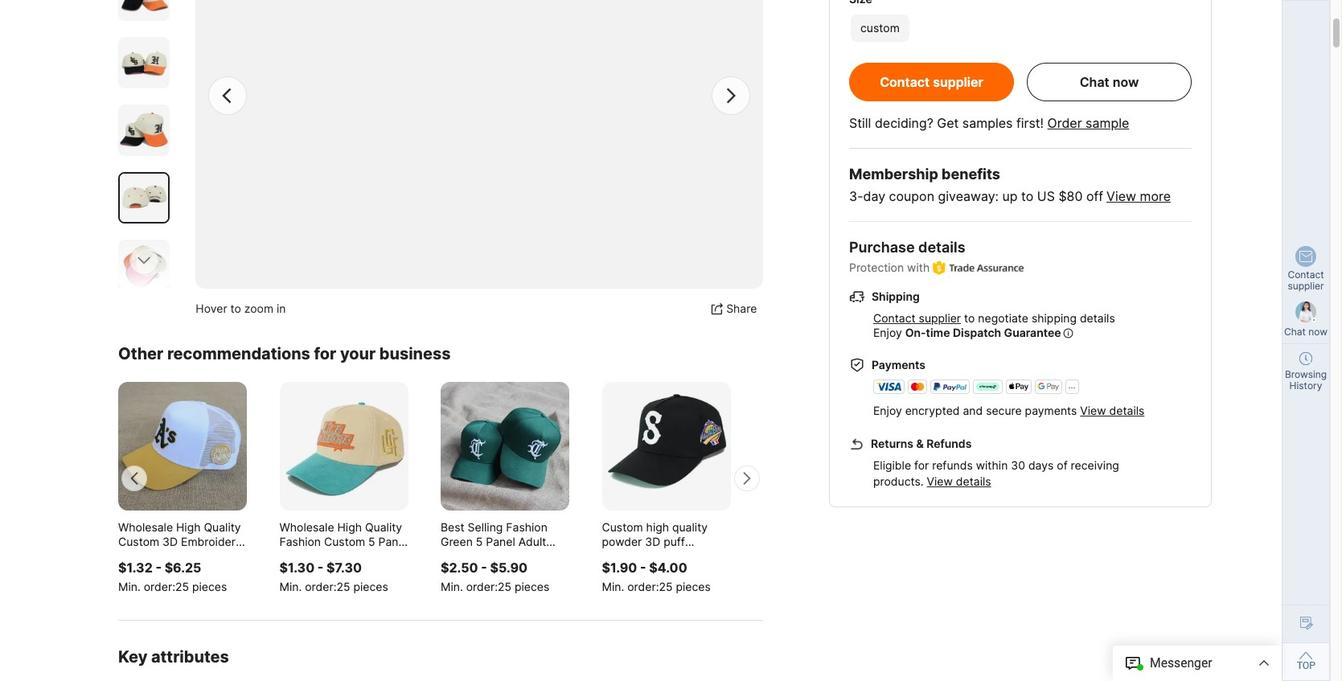 Task type: describe. For each thing, give the bounding box(es) containing it.
contact inside button
[[880, 74, 930, 90]]

order sample link
[[1048, 115, 1130, 131]]

supplier inside button
[[933, 74, 984, 90]]

view more link
[[1107, 188, 1171, 204]]

1 horizontal spatial now
[[1309, 326, 1328, 338]]

encrypted
[[905, 404, 960, 418]]

list containing $1.32 - $6.25
[[118, 382, 925, 595]]

in
[[277, 302, 286, 316]]

shipping
[[872, 290, 920, 303]]

payments
[[1025, 404, 1077, 418]]

browsing
[[1285, 368, 1327, 380]]

$1.30 - $7.30 min. order : 25 pieces
[[280, 560, 388, 594]]

$1.30
[[280, 560, 315, 576]]

pieces for $1.30 - $7.30
[[353, 580, 388, 594]]

order for $1.30
[[305, 580, 334, 594]]

arrow left image
[[128, 471, 141, 487]]

us
[[1038, 188, 1055, 204]]

protection with
[[849, 261, 930, 274]]

$1.32 - $6.25 min. order : 25 pieces
[[118, 560, 227, 594]]

hover to zoom in
[[196, 302, 286, 316]]

: for $4.00
[[656, 580, 659, 594]]

day
[[864, 188, 886, 204]]

more
[[1140, 188, 1171, 204]]

$2.50 - $5.90 min. order : 25 pieces
[[441, 560, 550, 594]]

1 vertical spatial contact
[[1288, 269, 1324, 281]]

chat now button
[[1027, 63, 1192, 101]]

other
[[118, 345, 163, 364]]

browsing history
[[1285, 368, 1327, 392]]

- for $7.30
[[318, 560, 324, 576]]

view details
[[927, 475, 992, 488]]

- for $6.25
[[156, 560, 162, 576]]

get
[[937, 115, 959, 131]]

details right shipping at top
[[1080, 311, 1115, 325]]

business
[[379, 345, 451, 364]]

payments
[[872, 358, 926, 372]]

purchase details
[[849, 239, 966, 256]]

pieces for $1.32 - $6.25
[[192, 580, 227, 594]]

order for $2.50
[[466, 580, 495, 594]]

order for $1.90
[[628, 580, 656, 594]]

other recommendations for your business
[[118, 345, 451, 364]]

- for $5.90
[[481, 560, 487, 576]]

enjoy for enjoy encrypted and secure payments view details
[[874, 404, 902, 418]]

$4.00
[[649, 560, 687, 576]]

pieces for $1.90 - $4.00
[[676, 580, 711, 594]]

$1.32
[[118, 560, 153, 576]]

enjoy encrypted and secure payments view details
[[874, 404, 1145, 418]]

$80
[[1059, 188, 1083, 204]]

eligible for refunds within 30 days of receiving products.
[[874, 459, 1120, 488]]

$2.50
[[441, 560, 478, 576]]

zoom
[[244, 302, 274, 316]]

25 for $7.30
[[337, 580, 350, 594]]

with
[[907, 261, 930, 274]]

guarantee
[[1004, 326, 1061, 340]]

recommendations
[[167, 345, 310, 364]]

dispatch
[[953, 326, 1002, 340]]

&
[[917, 437, 924, 451]]

$6.25
[[165, 560, 201, 576]]

secure
[[986, 404, 1022, 418]]

within
[[976, 459, 1008, 472]]

1 horizontal spatial contact supplier
[[1288, 269, 1324, 292]]

returns
[[871, 437, 914, 451]]

negotiate
[[978, 311, 1029, 325]]

1 vertical spatial chat now
[[1285, 326, 1328, 338]]

···
[[1069, 382, 1076, 393]]

enjoy for enjoy on-time dispatch guarantee
[[874, 326, 902, 340]]

receiving
[[1071, 459, 1120, 472]]

to inside membership benefits 3-day coupon giveaway: up to us $80 off view more
[[1022, 188, 1034, 204]]

still
[[849, 115, 871, 131]]

samples
[[963, 115, 1013, 131]]

$1.90 - $4.00 min. order : 25 pieces
[[602, 560, 711, 594]]

key attributes
[[118, 648, 229, 667]]

off
[[1087, 188, 1104, 204]]

history
[[1290, 380, 1323, 392]]

your
[[340, 345, 376, 364]]

25 for $5.90
[[498, 580, 512, 594]]



Task type: locate. For each thing, give the bounding box(es) containing it.
25
[[175, 580, 189, 594], [337, 580, 350, 594], [498, 580, 512, 594], [659, 580, 673, 594]]

details down within
[[956, 475, 992, 488]]

details up with
[[919, 239, 966, 256]]

3-
[[849, 188, 864, 204]]

2 - from the left
[[318, 560, 324, 576]]

order down $1.32
[[144, 580, 172, 594]]

: down $5.90
[[495, 580, 498, 594]]

chat
[[1080, 74, 1110, 90], [1285, 326, 1306, 338]]

enjoy up the returns
[[874, 404, 902, 418]]

1 vertical spatial contact supplier
[[1288, 269, 1324, 292]]

25 down '$7.30'
[[337, 580, 350, 594]]

protection
[[849, 261, 904, 274]]

: down $4.00 at the bottom of page
[[656, 580, 659, 594]]

3 pieces from the left
[[515, 580, 550, 594]]

enjoy left on-
[[874, 326, 902, 340]]

3 - from the left
[[481, 560, 487, 576]]

3 min. from the left
[[441, 580, 463, 594]]

- right $1.32
[[156, 560, 162, 576]]

contact supplier button
[[849, 63, 1014, 101]]

2 min. from the left
[[280, 580, 302, 594]]

arrow down image
[[138, 253, 150, 269]]

min. down $1.32
[[118, 580, 141, 594]]

: inside $1.90 - $4.00 min. order : 25 pieces
[[656, 580, 659, 594]]

$5.90
[[490, 560, 528, 576]]

0 vertical spatial contact supplier
[[880, 74, 984, 90]]

still deciding? get samples first! order sample
[[849, 115, 1130, 131]]

min. inside $1.32 - $6.25 min. order : 25 pieces
[[118, 580, 141, 594]]

sample
[[1086, 115, 1130, 131]]

2 horizontal spatial to
[[1022, 188, 1034, 204]]

1 horizontal spatial view
[[1081, 404, 1107, 418]]

min. inside $2.50 - $5.90 min. order : 25 pieces
[[441, 580, 463, 594]]

3 order from the left
[[466, 580, 495, 594]]

0 vertical spatial now
[[1113, 74, 1139, 90]]

key
[[118, 648, 147, 667]]

enjoy on-time dispatch guarantee
[[874, 326, 1061, 340]]

1 horizontal spatial chat
[[1285, 326, 1306, 338]]

chat inside button
[[1080, 74, 1110, 90]]

order inside $1.90 - $4.00 min. order : 25 pieces
[[628, 580, 656, 594]]

min. down $1.30
[[280, 580, 302, 594]]

: for $5.90
[[495, 580, 498, 594]]

3 25 from the left
[[498, 580, 512, 594]]

up
[[1003, 188, 1018, 204]]

chat now
[[1080, 74, 1139, 90], [1285, 326, 1328, 338]]

custom link
[[849, 13, 911, 43]]

for inside eligible for refunds within 30 days of receiving products.
[[915, 459, 929, 472]]

25 inside $1.30 - $7.30 min. order : 25 pieces
[[337, 580, 350, 594]]

min. down "$2.50"
[[441, 580, 463, 594]]

membership
[[849, 166, 939, 183]]

min. for $1.32
[[118, 580, 141, 594]]

2 vertical spatial view
[[927, 475, 953, 488]]

0 horizontal spatial chat
[[1080, 74, 1110, 90]]

2 pieces from the left
[[353, 580, 388, 594]]

custom
[[861, 21, 900, 35]]

coupon
[[889, 188, 935, 204]]

order inside $1.30 - $7.30 min. order : 25 pieces
[[305, 580, 334, 594]]

for left your
[[314, 345, 336, 364]]

-
[[156, 560, 162, 576], [318, 560, 324, 576], [481, 560, 487, 576], [640, 560, 646, 576]]

0 horizontal spatial chat now
[[1080, 74, 1139, 90]]

0 vertical spatial contact
[[880, 74, 930, 90]]

enjoy
[[874, 326, 902, 340], [874, 404, 902, 418]]

25 for $4.00
[[659, 580, 673, 594]]

giveaway:
[[938, 188, 999, 204]]

share
[[726, 302, 757, 316]]

pieces inside $1.30 - $7.30 min. order : 25 pieces
[[353, 580, 388, 594]]

view
[[1107, 188, 1137, 204], [1081, 404, 1107, 418], [927, 475, 953, 488]]

1 vertical spatial view
[[1081, 404, 1107, 418]]

view inside membership benefits 3-day coupon giveaway: up to us $80 off view more
[[1107, 188, 1137, 204]]

of
[[1057, 459, 1068, 472]]

details
[[919, 239, 966, 256], [1080, 311, 1115, 325], [1110, 404, 1145, 418], [956, 475, 992, 488]]

2 horizontal spatial view
[[1107, 188, 1137, 204]]

now up 'browsing'
[[1309, 326, 1328, 338]]

min. for $1.30
[[280, 580, 302, 594]]

2 vertical spatial contact
[[874, 311, 916, 325]]

hover
[[196, 302, 227, 316]]

1 horizontal spatial to
[[964, 311, 975, 325]]

order down the $1.90
[[628, 580, 656, 594]]

1 pieces from the left
[[192, 580, 227, 594]]

min. for $2.50
[[441, 580, 463, 594]]

view right payments
[[1081, 404, 1107, 418]]

pieces down $4.00 at the bottom of page
[[676, 580, 711, 594]]

1 order from the left
[[144, 580, 172, 594]]

0 vertical spatial for
[[314, 345, 336, 364]]

deciding?
[[875, 115, 934, 131]]

view down refunds
[[927, 475, 953, 488]]

1 - from the left
[[156, 560, 162, 576]]

supplier
[[933, 74, 984, 90], [1288, 280, 1324, 292], [919, 311, 961, 325]]

time
[[926, 326, 950, 340]]

4 min. from the left
[[602, 580, 624, 594]]

4 : from the left
[[656, 580, 659, 594]]

contact
[[880, 74, 930, 90], [1288, 269, 1324, 281], [874, 311, 916, 325]]

4 25 from the left
[[659, 580, 673, 594]]

1 : from the left
[[172, 580, 175, 594]]

list
[[118, 382, 925, 595]]

$7.30
[[327, 560, 362, 576]]

pieces down $6.25
[[192, 580, 227, 594]]

contact supplier to negotiate shipping details
[[874, 311, 1115, 325]]

- right $1.30
[[318, 560, 324, 576]]

min. down the $1.90
[[602, 580, 624, 594]]

products.
[[874, 475, 924, 488]]

0 horizontal spatial for
[[314, 345, 336, 364]]

1 vertical spatial chat
[[1285, 326, 1306, 338]]

: down $6.25
[[172, 580, 175, 594]]

: inside $2.50 - $5.90 min. order : 25 pieces
[[495, 580, 498, 594]]

2 25 from the left
[[337, 580, 350, 594]]

pieces
[[192, 580, 227, 594], [353, 580, 388, 594], [515, 580, 550, 594], [676, 580, 711, 594]]

order for $1.32
[[144, 580, 172, 594]]

2 order from the left
[[305, 580, 334, 594]]

chat up 'browsing'
[[1285, 326, 1306, 338]]

returns & refunds
[[871, 437, 972, 451]]

2 enjoy from the top
[[874, 404, 902, 418]]

now
[[1113, 74, 1139, 90], [1309, 326, 1328, 338]]

now inside the chat now button
[[1113, 74, 1139, 90]]

25 inside $2.50 - $5.90 min. order : 25 pieces
[[498, 580, 512, 594]]

1 enjoy from the top
[[874, 326, 902, 340]]

contact supplier
[[880, 74, 984, 90], [1288, 269, 1324, 292]]

0 vertical spatial view
[[1107, 188, 1137, 204]]

and
[[963, 404, 983, 418]]

shipping
[[1032, 311, 1077, 325]]

days
[[1029, 459, 1054, 472]]

- for $4.00
[[640, 560, 646, 576]]

1 horizontal spatial for
[[915, 459, 929, 472]]

0 vertical spatial enjoy
[[874, 326, 902, 340]]

pieces down '$7.30'
[[353, 580, 388, 594]]

to up enjoy on-time dispatch guarantee
[[964, 311, 975, 325]]

30
[[1011, 459, 1026, 472]]

2 vertical spatial supplier
[[919, 311, 961, 325]]

25 inside $1.90 - $4.00 min. order : 25 pieces
[[659, 580, 673, 594]]

benefits
[[942, 166, 1001, 183]]

details up receiving
[[1110, 404, 1145, 418]]

25 down $5.90
[[498, 580, 512, 594]]

1 horizontal spatial chat now
[[1285, 326, 1328, 338]]

- inside $1.90 - $4.00 min. order : 25 pieces
[[640, 560, 646, 576]]

contact supplier inside button
[[880, 74, 984, 90]]

25 down $6.25
[[175, 580, 189, 594]]

min. for $1.90
[[602, 580, 624, 594]]

order
[[144, 580, 172, 594], [305, 580, 334, 594], [466, 580, 495, 594], [628, 580, 656, 594]]

: inside $1.32 - $6.25 min. order : 25 pieces
[[172, 580, 175, 594]]

chat now up 'browsing'
[[1285, 326, 1328, 338]]

4 pieces from the left
[[676, 580, 711, 594]]

1 min. from the left
[[118, 580, 141, 594]]

- inside $2.50 - $5.90 min. order : 25 pieces
[[481, 560, 487, 576]]

0 horizontal spatial view
[[927, 475, 953, 488]]

- inside $1.30 - $7.30 min. order : 25 pieces
[[318, 560, 324, 576]]

view right off
[[1107, 188, 1137, 204]]

:
[[172, 580, 175, 594], [334, 580, 337, 594], [495, 580, 498, 594], [656, 580, 659, 594]]

for
[[314, 345, 336, 364], [915, 459, 929, 472]]

pieces down $5.90
[[515, 580, 550, 594]]

0 vertical spatial supplier
[[933, 74, 984, 90]]

: down '$7.30'
[[334, 580, 337, 594]]

purchase
[[849, 239, 915, 256]]

order down "$2.50"
[[466, 580, 495, 594]]

0 horizontal spatial to
[[230, 302, 241, 316]]

: for $7.30
[[334, 580, 337, 594]]

chat now up sample
[[1080, 74, 1139, 90]]

pieces inside $1.90 - $4.00 min. order : 25 pieces
[[676, 580, 711, 594]]

0 horizontal spatial contact supplier
[[880, 74, 984, 90]]

eligible
[[874, 459, 911, 472]]

prompt image
[[1064, 326, 1073, 341]]

1 25 from the left
[[175, 580, 189, 594]]

on-
[[906, 326, 926, 340]]

: for $6.25
[[172, 580, 175, 594]]

refunds
[[932, 459, 973, 472]]

min. inside $1.30 - $7.30 min. order : 25 pieces
[[280, 580, 302, 594]]

membership benefits 3-day coupon giveaway: up to us $80 off view more
[[849, 166, 1171, 204]]

refunds
[[927, 437, 972, 451]]

2 : from the left
[[334, 580, 337, 594]]

to left zoom
[[230, 302, 241, 316]]

for down returns & refunds
[[915, 459, 929, 472]]

25 down $4.00 at the bottom of page
[[659, 580, 673, 594]]

right image
[[719, 83, 744, 108]]

0 vertical spatial chat
[[1080, 74, 1110, 90]]

first!
[[1017, 115, 1044, 131]]

- left $5.90
[[481, 560, 487, 576]]

3 : from the left
[[495, 580, 498, 594]]

order down $1.30
[[305, 580, 334, 594]]

chat now inside button
[[1080, 74, 1139, 90]]

pieces for $2.50 - $5.90
[[515, 580, 550, 594]]

$1.90
[[602, 560, 637, 576]]

4 order from the left
[[628, 580, 656, 594]]

- inside $1.32 - $6.25 min. order : 25 pieces
[[156, 560, 162, 576]]

1 vertical spatial now
[[1309, 326, 1328, 338]]

to
[[1022, 188, 1034, 204], [230, 302, 241, 316], [964, 311, 975, 325]]

: inside $1.30 - $7.30 min. order : 25 pieces
[[334, 580, 337, 594]]

arrow right image
[[741, 471, 754, 487]]

now up sample
[[1113, 74, 1139, 90]]

0 horizontal spatial now
[[1113, 74, 1139, 90]]

1 vertical spatial enjoy
[[874, 404, 902, 418]]

- right the $1.90
[[640, 560, 646, 576]]

chat up order sample link
[[1080, 74, 1110, 90]]

order inside $2.50 - $5.90 min. order : 25 pieces
[[466, 580, 495, 594]]

to right up
[[1022, 188, 1034, 204]]

0 vertical spatial chat now
[[1080, 74, 1139, 90]]

1 vertical spatial for
[[915, 459, 929, 472]]

pieces inside $2.50 - $5.90 min. order : 25 pieces
[[515, 580, 550, 594]]

pieces inside $1.32 - $6.25 min. order : 25 pieces
[[192, 580, 227, 594]]

1 vertical spatial supplier
[[1288, 280, 1324, 292]]

25 for $6.25
[[175, 580, 189, 594]]

min. inside $1.90 - $4.00 min. order : 25 pieces
[[602, 580, 624, 594]]

4 - from the left
[[640, 560, 646, 576]]

attributes
[[151, 648, 229, 667]]

order
[[1048, 115, 1082, 131]]

order inside $1.32 - $6.25 min. order : 25 pieces
[[144, 580, 172, 594]]

25 inside $1.32 - $6.25 min. order : 25 pieces
[[175, 580, 189, 594]]



Task type: vqa. For each thing, say whether or not it's contained in the screenshot.
···
yes



